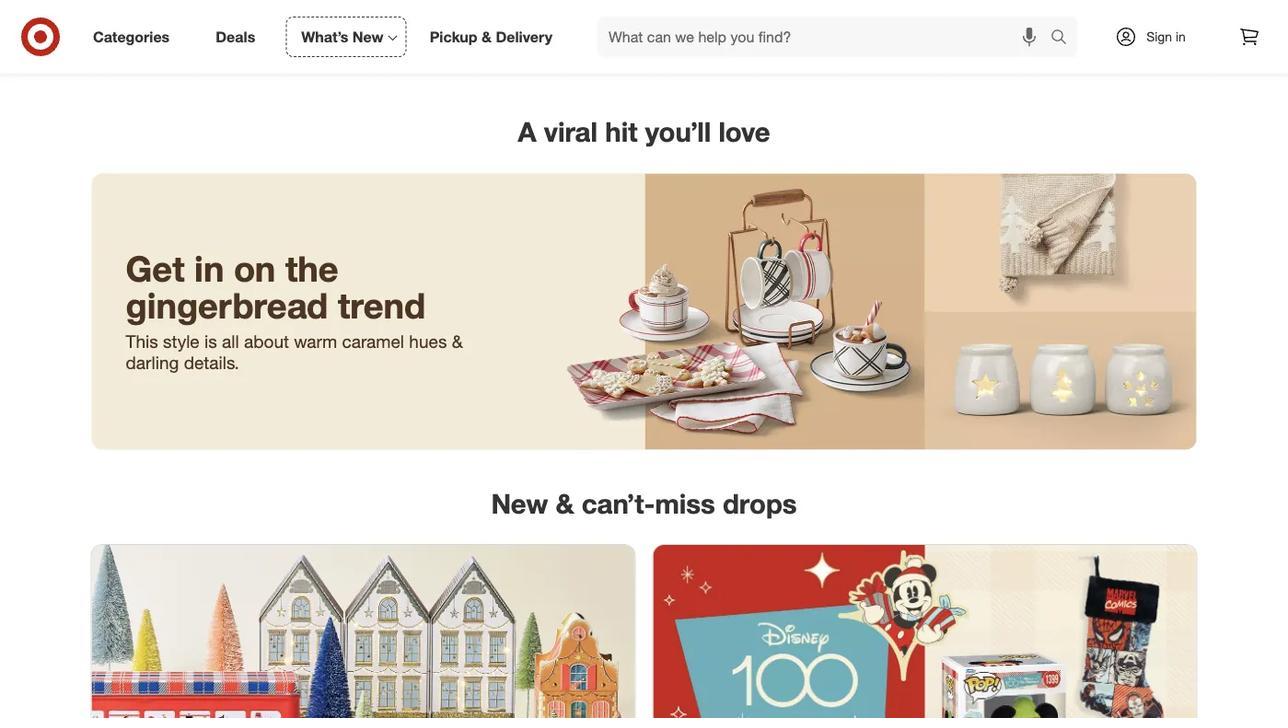 Task type: vqa. For each thing, say whether or not it's contained in the screenshot.
right and
no



Task type: describe. For each thing, give the bounding box(es) containing it.
is
[[205, 331, 217, 352]]

arrivals inside personal care new arrivals
[[356, 53, 398, 70]]

sign in
[[1147, 29, 1186, 45]]

darling
[[126, 352, 179, 373]]

new inside personal care new arrivals
[[326, 53, 352, 70]]

deals link
[[200, 17, 278, 57]]

this
[[126, 331, 158, 352]]

search
[[1043, 30, 1087, 48]]

what's
[[301, 28, 349, 46]]

search button
[[1043, 17, 1087, 61]]

get in on the gingerbread trend this style is all about warm caramel hues & darling details.
[[126, 247, 463, 373]]

the
[[285, 247, 339, 290]]

warm
[[294, 331, 337, 352]]

miss
[[655, 487, 716, 520]]

& for pickup
[[482, 28, 492, 46]]

new & can't-miss drops
[[491, 487, 797, 520]]

hues
[[409, 331, 447, 352]]

shoes
[[532, 35, 569, 51]]

pets'
[[1101, 35, 1129, 51]]

you'll
[[645, 115, 711, 148]]

categories link
[[77, 17, 193, 57]]

shoes link
[[456, 0, 644, 71]]

toys
[[726, 35, 751, 51]]

details.
[[184, 352, 239, 373]]

viral
[[544, 115, 598, 148]]

deals
[[216, 28, 255, 46]]

on
[[234, 247, 276, 290]]

What can we help you find? suggestions appear below search field
[[598, 17, 1056, 57]]

a
[[518, 115, 537, 148]]

get
[[126, 247, 185, 290]]

can't-
[[582, 487, 655, 520]]

new inside toys new arrivals
[[702, 53, 728, 70]]

arrivals inside new arrivals link
[[920, 53, 963, 70]]

pickup
[[430, 28, 478, 46]]

what's new link
[[286, 17, 407, 57]]

men's
[[157, 35, 190, 51]]

arrivals inside toys new arrivals
[[732, 53, 775, 70]]

caramel
[[342, 331, 404, 352]]



Task type: locate. For each thing, give the bounding box(es) containing it.
a viral hit you'll love
[[518, 115, 771, 148]]

in inside get in on the gingerbread trend this style is all about warm caramel hues & darling details.
[[194, 247, 224, 290]]

all
[[222, 331, 239, 352]]

only at target image
[[654, 545, 1197, 719]]

in for get
[[194, 247, 224, 290]]

drops
[[723, 487, 797, 520]]

style
[[163, 331, 200, 352]]

2 vertical spatial &
[[556, 487, 574, 520]]

care
[[375, 35, 403, 51]]

1 horizontal spatial in
[[1176, 29, 1186, 45]]

new arrivals
[[891, 53, 963, 70]]

2 horizontal spatial &
[[556, 487, 574, 520]]

3 arrivals from the left
[[920, 53, 963, 70]]

in
[[1176, 29, 1186, 45], [194, 247, 224, 290]]

personal
[[321, 35, 372, 51]]

sign in link
[[1100, 17, 1215, 57]]

1 vertical spatial &
[[452, 331, 463, 352]]

0 vertical spatial &
[[482, 28, 492, 46]]

toys new arrivals
[[702, 35, 775, 70]]

personal care new arrivals
[[321, 35, 403, 70]]

new arrivals link
[[833, 0, 1021, 71]]

what's new
[[301, 28, 384, 46]]

hit
[[605, 115, 638, 148]]

& right the pickup
[[482, 28, 492, 46]]

gingerbread
[[126, 284, 328, 327]]

1 horizontal spatial &
[[482, 28, 492, 46]]

0 vertical spatial in
[[1176, 29, 1186, 45]]

about
[[244, 331, 289, 352]]

0 horizontal spatial &
[[452, 331, 463, 352]]

in inside the sign in link
[[1176, 29, 1186, 45]]

new
[[353, 28, 384, 46], [326, 53, 352, 70], [702, 53, 728, 70], [891, 53, 917, 70], [491, 487, 548, 520]]

1 horizontal spatial arrivals
[[732, 53, 775, 70]]

& for new
[[556, 487, 574, 520]]

delivery
[[496, 28, 553, 46]]

& right hues
[[452, 331, 463, 352]]

0 horizontal spatial in
[[194, 247, 224, 290]]

0 horizontal spatial arrivals
[[356, 53, 398, 70]]

love
[[719, 115, 771, 148]]

pets' link
[[1021, 0, 1209, 71]]

pickup & delivery link
[[414, 17, 576, 57]]

pickup & delivery
[[430, 28, 553, 46]]

trend
[[338, 284, 426, 327]]

in left on
[[194, 247, 224, 290]]

&
[[482, 28, 492, 46], [452, 331, 463, 352], [556, 487, 574, 520]]

categories
[[93, 28, 170, 46]]

arrivals
[[356, 53, 398, 70], [732, 53, 775, 70], [920, 53, 963, 70]]

sign
[[1147, 29, 1173, 45]]

1 vertical spatial in
[[194, 247, 224, 290]]

men's link
[[80, 0, 268, 71]]

& inside get in on the gingerbread trend this style is all about warm caramel hues & darling details.
[[452, 331, 463, 352]]

1 arrivals from the left
[[356, 53, 398, 70]]

in right the sign
[[1176, 29, 1186, 45]]

in for sign
[[1176, 29, 1186, 45]]

& left the can't-
[[556, 487, 574, 520]]

2 arrivals from the left
[[732, 53, 775, 70]]

2 horizontal spatial arrivals
[[920, 53, 963, 70]]



